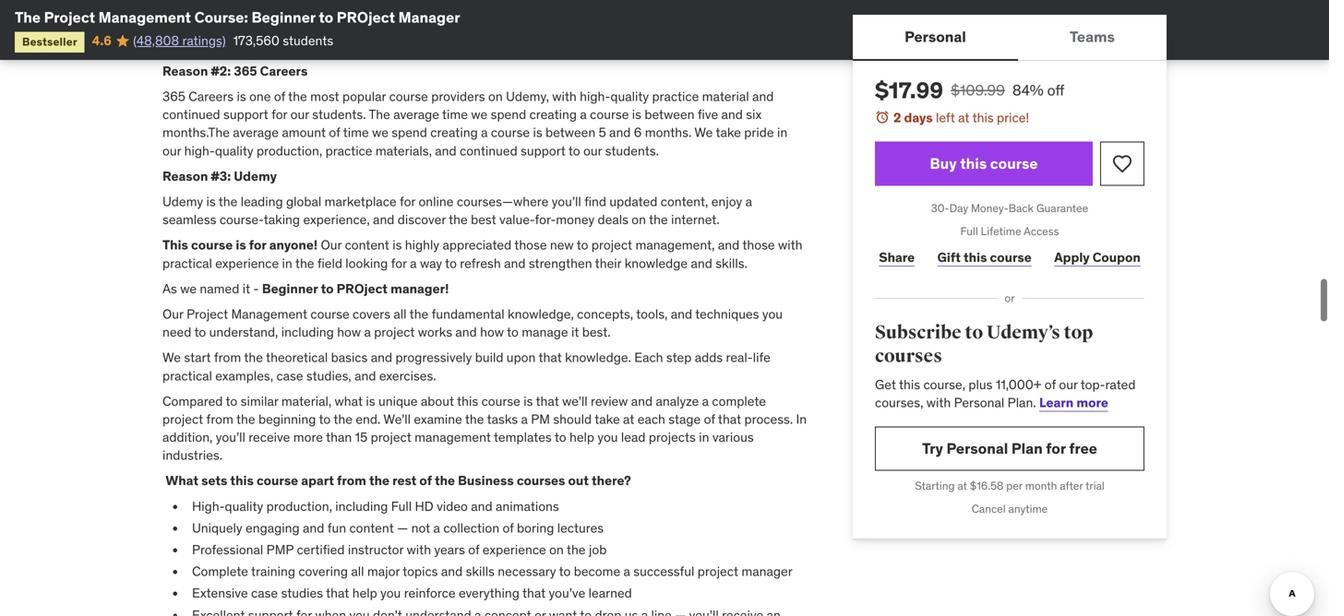 Task type: locate. For each thing, give the bounding box(es) containing it.
months.the
[[162, 124, 230, 141]]

including up fun
[[335, 498, 388, 515]]

the left "job"
[[567, 542, 586, 559]]

this inside get this course, plus 11,000+ of our top-rated courses, with personal plan.
[[899, 376, 921, 393]]

0 horizontal spatial we
[[162, 350, 181, 366]]

0 vertical spatial the
[[15, 8, 41, 27]]

management,
[[636, 237, 715, 254]]

you'll up money
[[552, 193, 581, 210]]

1 vertical spatial practical
[[162, 368, 212, 384]]

money
[[556, 212, 595, 228]]

average up materials,
[[394, 106, 439, 123]]

course down seamless
[[191, 237, 233, 254]]

high- down months.the
[[184, 142, 215, 159]]

0 vertical spatial experience
[[215, 255, 279, 272]]

between up the months.
[[645, 106, 695, 123]]

production,
[[257, 142, 322, 159], [266, 498, 332, 515]]

for up the discover
[[400, 193, 416, 210]]

1 horizontal spatial between
[[645, 106, 695, 123]]

and up each
[[631, 393, 653, 410]]

at right "left"
[[958, 109, 970, 126]]

take inside as we named it - beginner to project manager! our project management course covers all the fundamental knowledge, concepts, tools, and techniques you need to understand, including how a project works and how to manage it best. we start from the theoretical basics and progressively build upon that knowledge. each step adds real-life practical examples, case studies, and exercises. compared to similar material, what is unique about this course is that we'll review and analyze a complete project from the beginning to the end. we'll examine the tasks a pm should take at each stage of that process. in addition, you'll receive more than 15 project management templates to help you lead projects in various industries. what sets this course apart from the rest of the business courses out there?
[[595, 411, 620, 428]]

on left udemy,
[[488, 88, 503, 105]]

practical down this
[[162, 255, 212, 272]]

2 practical from the top
[[162, 368, 212, 384]]

as we named it - beginner to project manager! our project management course covers all the fundamental knowledge, concepts, tools, and techniques you need to understand, including how a project works and how to manage it best. we start from the theoretical basics and progressively build upon that knowledge. each step adds real-life practical examples, case studies, and exercises. compared to similar material, what is unique about this course is that we'll review and analyze a complete project from the beginning to the end. we'll examine the tasks a pm should take at each stage of that process. in addition, you'll receive more than 15 project management templates to help you lead projects in various industries. what sets this course apart from the rest of the business courses out there?
[[162, 281, 807, 490]]

15
[[355, 429, 368, 446]]

the
[[288, 88, 307, 105], [219, 193, 238, 210], [449, 212, 468, 228], [649, 212, 668, 228], [295, 255, 314, 272], [410, 306, 429, 323], [244, 350, 263, 366], [236, 411, 255, 428], [334, 411, 353, 428], [465, 411, 484, 428], [369, 473, 390, 490], [435, 473, 455, 490], [567, 542, 586, 559]]

1 horizontal spatial more
[[1077, 395, 1109, 411]]

1 horizontal spatial practice
[[652, 88, 699, 105]]

1 vertical spatial including
[[335, 498, 388, 515]]

0 vertical spatial high-
[[580, 88, 611, 105]]

in down the anyone!
[[282, 255, 292, 272]]

0 vertical spatial average
[[394, 106, 439, 123]]

day
[[950, 201, 969, 216]]

5
[[599, 124, 606, 141]]

course inside button
[[990, 154, 1038, 173]]

0 horizontal spatial including
[[281, 324, 334, 341]]

1 vertical spatial spend
[[392, 124, 427, 141]]

business
[[458, 473, 514, 490]]

1 vertical spatial help
[[352, 586, 377, 602]]

$109.99
[[951, 81, 1005, 100]]

you
[[762, 306, 783, 323], [598, 429, 618, 446], [380, 586, 401, 602]]

time down providers
[[442, 106, 468, 123]]

365 right #2:
[[234, 63, 257, 79]]

refresh
[[460, 255, 501, 272]]

0 vertical spatial it
[[243, 281, 250, 297]]

a right enjoy
[[746, 193, 752, 210]]

0 horizontal spatial courses
[[517, 473, 565, 490]]

0 horizontal spatial continued
[[162, 106, 220, 123]]

course left covers
[[311, 306, 350, 323]]

to up than
[[319, 411, 331, 428]]

we inside as we named it - beginner to project manager! our project management course covers all the fundamental knowledge, concepts, tools, and techniques you need to understand, including how a project works and how to manage it best. we start from the theoretical basics and progressively build upon that knowledge. each step adds real-life practical examples, case studies, and exercises. compared to similar material, what is unique about this course is that we'll review and analyze a complete project from the beginning to the end. we'll examine the tasks a pm should take at each stage of that process. in addition, you'll receive more than 15 project management templates to help you lead projects in various industries. what sets this course apart from the rest of the business courses out there?
[[162, 350, 181, 366]]

tools,
[[636, 306, 668, 323]]

production, down apart
[[266, 498, 332, 515]]

high-
[[192, 498, 225, 515]]

project down named at the top left
[[187, 306, 228, 323]]

1 horizontal spatial how
[[480, 324, 504, 341]]

how up "build"
[[480, 324, 504, 341]]

2 vertical spatial on
[[549, 542, 564, 559]]

on
[[488, 88, 503, 105], [632, 212, 646, 228], [549, 542, 564, 559]]

at left $16.58
[[958, 479, 967, 493]]

6
[[634, 124, 642, 141]]

0 vertical spatial help
[[570, 429, 595, 446]]

the down similar
[[236, 411, 255, 428]]

for down highly
[[391, 255, 407, 272]]

1 vertical spatial creating
[[430, 124, 478, 141]]

our
[[290, 106, 309, 123], [162, 142, 181, 159], [583, 142, 602, 159], [1059, 376, 1078, 393]]

you'll inside as we named it - beginner to project manager! our project management course covers all the fundamental knowledge, concepts, tools, and techniques you need to understand, including how a project works and how to manage it best. we start from the theoretical basics and progressively build upon that knowledge. each step adds real-life practical examples, case studies, and exercises. compared to similar material, what is unique about this course is that we'll review and analyze a complete project from the beginning to the end. we'll examine the tasks a pm should take at each stage of that process. in addition, you'll receive more than 15 project management templates to help you lead projects in various industries. what sets this course apart from the rest of the business courses out there?
[[216, 429, 245, 446]]

365 up months.the
[[162, 88, 185, 105]]

our inside get this course, plus 11,000+ of our top-rated courses, with personal plan.
[[1059, 376, 1078, 393]]

quality up 6
[[611, 88, 649, 105]]

this right the about
[[457, 393, 478, 410]]

udemy up seamless
[[162, 193, 203, 210]]

0 horizontal spatial you'll
[[216, 429, 245, 446]]

with inside our content is highly appreciated those new to project management, and those with practical experience in the field looking for a way to refresh and strengthen their knowledge and skills.
[[778, 237, 803, 254]]

1 horizontal spatial experience
[[483, 542, 546, 559]]

1 horizontal spatial including
[[335, 498, 388, 515]]

to up money
[[569, 142, 580, 159]]

we inside reason #2: 365 careers 365 careers is one of the most popular course providers on udemy, with high-quality practice material and continued support for our students. the average time we spend creating a course is between five and six months.the average amount of time we spend creating a course is between 5 and 6 months. we take pride in our high-quality production, practice materials, and continued support to our students. reason #3: udemy udemy is the leading global marketplace for online courses—where you'll find updated content, enjoy a seamless course-taking experience, and discover the best value-for-money deals on the internet.
[[695, 124, 713, 141]]

material
[[702, 88, 749, 105]]

with inside reason #2: 365 careers 365 careers is one of the most popular course providers on udemy, with high-quality practice material and continued support for our students. the average time we spend creating a course is between five and six months.the average amount of time we spend creating a course is between 5 and 6 months. we take pride in our high-quality production, practice materials, and continued support to our students. reason #3: udemy udemy is the leading global marketplace for online courses—where you'll find updated content, enjoy a seamless course-taking experience, and discover the best value-for-money deals on the internet.
[[552, 88, 577, 105]]

1 vertical spatial students.
[[605, 142, 659, 159]]

0 horizontal spatial experience
[[215, 255, 279, 272]]

and up collection
[[471, 498, 493, 515]]

personal down plus
[[954, 395, 1005, 411]]

reason
[[162, 63, 208, 79], [162, 168, 208, 185]]

0 horizontal spatial practice
[[326, 142, 372, 159]]

hd
[[415, 498, 434, 515]]

1 horizontal spatial you'll
[[552, 193, 581, 210]]

on inside the high-quality production, including full hd video and animations uniquely engaging and fun content — not a collection of boring lectures professional pmp certified instructor with years of experience on the job complete training covering all major topics and skills necessary to become a successful project manager extensive case studies that help you reinforce everything that you've learned
[[549, 542, 564, 559]]

the left the tasks
[[465, 411, 484, 428]]

1 vertical spatial udemy
[[162, 193, 203, 210]]

1 vertical spatial 365
[[162, 88, 185, 105]]

1 vertical spatial careers
[[189, 88, 234, 105]]

beginning
[[258, 411, 316, 428]]

0 horizontal spatial how
[[337, 324, 361, 341]]

manager
[[742, 564, 793, 580]]

to inside the high-quality production, including full hd video and animations uniquely engaging and fun content — not a collection of boring lectures professional pmp certified instructor with years of experience on the job complete training covering all major topics and skills necessary to become a successful project manager extensive case studies that help you reinforce everything that you've learned
[[559, 564, 571, 580]]

1 horizontal spatial those
[[743, 237, 775, 254]]

0 vertical spatial you'll
[[552, 193, 581, 210]]

creating down udemy,
[[530, 106, 577, 123]]

you left lead on the left bottom
[[598, 429, 618, 446]]

our
[[321, 237, 342, 254], [162, 306, 183, 323]]

0 horizontal spatial students.
[[312, 106, 366, 123]]

is down course-
[[236, 237, 246, 254]]

most
[[310, 88, 339, 105]]

courses,
[[875, 395, 924, 411]]

1 horizontal spatial our
[[321, 237, 342, 254]]

0 vertical spatial practical
[[162, 255, 212, 272]]

to right new
[[577, 237, 589, 254]]

experience down this course is for anyone!
[[215, 255, 279, 272]]

a down providers
[[481, 124, 488, 141]]

1 horizontal spatial average
[[394, 106, 439, 123]]

the inside the high-quality production, including full hd video and animations uniquely engaging and fun content — not a collection of boring lectures professional pmp certified instructor with years of experience on the job complete training covering all major topics and skills necessary to become a successful project manager extensive case studies that help you reinforce everything that you've learned
[[567, 542, 586, 559]]

in right pride at the right top of page
[[777, 124, 788, 141]]

project left manager
[[698, 564, 739, 580]]

1 vertical spatial high-
[[184, 142, 215, 159]]

take
[[716, 124, 741, 141], [595, 411, 620, 428]]

0 vertical spatial content
[[345, 237, 389, 254]]

knowledge,
[[508, 306, 574, 323]]

0 horizontal spatial you
[[380, 586, 401, 602]]

course up 5 at left top
[[590, 106, 629, 123]]

examine
[[414, 411, 462, 428]]

1 vertical spatial from
[[206, 411, 233, 428]]

1 vertical spatial support
[[521, 142, 566, 159]]

—
[[397, 520, 408, 537]]

1 practical from the top
[[162, 255, 212, 272]]

2 horizontal spatial you
[[762, 306, 783, 323]]

buy this course button
[[875, 142, 1093, 186]]

is up pm
[[524, 393, 533, 410]]

content up looking
[[345, 237, 389, 254]]

of down collection
[[468, 542, 480, 559]]

2 how from the left
[[480, 324, 504, 341]]

anytime
[[1009, 502, 1048, 516]]

1 horizontal spatial time
[[442, 106, 468, 123]]

how up 'basics'
[[337, 324, 361, 341]]

get
[[875, 376, 896, 393]]

reason down (48,808 ratings)
[[162, 63, 208, 79]]

4.6
[[92, 32, 112, 49]]

help inside the high-quality production, including full hd video and animations uniquely engaging and fun content — not a collection of boring lectures professional pmp certified instructor with years of experience on the job complete training covering all major topics and skills necessary to become a successful project manager extensive case studies that help you reinforce everything that you've learned
[[352, 586, 377, 602]]

0 vertical spatial you
[[762, 306, 783, 323]]

sets
[[201, 473, 227, 490]]

practical inside our content is highly appreciated those new to project management, and those with practical experience in the field looking for a way to refresh and strengthen their knowledge and skills.
[[162, 255, 212, 272]]

guarantee
[[1037, 201, 1089, 216]]

2 vertical spatial at
[[958, 479, 967, 493]]

0 horizontal spatial full
[[391, 498, 412, 515]]

content up instructor
[[349, 520, 394, 537]]

0 vertical spatial 365
[[234, 63, 257, 79]]

high-
[[580, 88, 611, 105], [184, 142, 215, 159]]

various
[[713, 429, 754, 446]]

high- up 5 at left top
[[580, 88, 611, 105]]

1 horizontal spatial it
[[571, 324, 579, 341]]

at inside as we named it - beginner to project manager! our project management course covers all the fundamental knowledge, concepts, tools, and techniques you need to understand, including how a project works and how to manage it best. we start from the theoretical basics and progressively build upon that knowledge. each step adds real-life practical examples, case studies, and exercises. compared to similar material, what is unique about this course is that we'll review and analyze a complete project from the beginning to the end. we'll examine the tasks a pm should take at each stage of that process. in addition, you'll receive more than 15 project management templates to help you lead projects in various industries. what sets this course apart from the rest of the business courses out there?
[[623, 411, 635, 428]]

project inside the high-quality production, including full hd video and animations uniquely engaging and fun content — not a collection of boring lectures professional pmp certified instructor with years of experience on the job complete training covering all major topics and skills necessary to become a successful project manager extensive case studies that help you reinforce everything that you've learned
[[698, 564, 739, 580]]

tab list containing personal
[[853, 15, 1167, 61]]

that down manage
[[539, 350, 562, 366]]

#2:
[[211, 63, 231, 79]]

is inside our content is highly appreciated those new to project management, and those with practical experience in the field looking for a way to refresh and strengthen their knowledge and skills.
[[393, 237, 402, 254]]

0 horizontal spatial we
[[180, 281, 197, 297]]

1 vertical spatial full
[[391, 498, 412, 515]]

from right apart
[[337, 473, 366, 490]]

0 vertical spatial students.
[[312, 106, 366, 123]]

for left free
[[1046, 439, 1066, 458]]

is up end.
[[366, 393, 375, 410]]

personal
[[905, 27, 966, 46], [954, 395, 1005, 411], [947, 439, 1008, 458]]

continued up months.the
[[162, 106, 220, 123]]

from up examples,
[[214, 350, 241, 366]]

1 horizontal spatial courses
[[875, 345, 943, 368]]

content inside the high-quality production, including full hd video and animations uniquely engaging and fun content — not a collection of boring lectures professional pmp certified instructor with years of experience on the job complete training covering all major topics and skills necessary to become a successful project manager extensive case studies that help you reinforce everything that you've learned
[[349, 520, 394, 537]]

is left highly
[[393, 237, 402, 254]]

course up back
[[990, 154, 1038, 173]]

apply coupon
[[1055, 249, 1141, 266]]

those up skills. on the right of the page
[[743, 237, 775, 254]]

0 horizontal spatial management
[[98, 8, 191, 27]]

to inside reason #2: 365 careers 365 careers is one of the most popular course providers on udemy, with high-quality practice material and continued support for our students. the average time we spend creating a course is between five and six months.the average amount of time we spend creating a course is between 5 and 6 months. we take pride in our high-quality production, practice materials, and continued support to our students. reason #3: udemy udemy is the leading global marketplace for online courses—where you'll find updated content, enjoy a seamless course-taking experience, and discover the best value-for-money deals on the internet.
[[569, 142, 580, 159]]

0 vertical spatial between
[[645, 106, 695, 123]]

courses
[[875, 345, 943, 368], [517, 473, 565, 490]]

1 vertical spatial between
[[546, 124, 596, 141]]

0 horizontal spatial those
[[515, 237, 547, 254]]

the up video
[[435, 473, 455, 490]]

$16.58
[[970, 479, 1004, 493]]

case inside the high-quality production, including full hd video and animations uniquely engaging and fun content — not a collection of boring lectures professional pmp certified instructor with years of experience on the job complete training covering all major topics and skills necessary to become a successful project manager extensive case studies that help you reinforce everything that you've learned
[[251, 586, 278, 602]]

project
[[44, 8, 95, 27], [187, 306, 228, 323]]

six
[[746, 106, 762, 123]]

0 vertical spatial our
[[321, 237, 342, 254]]

our down months.the
[[162, 142, 181, 159]]

and
[[752, 88, 774, 105], [722, 106, 743, 123], [609, 124, 631, 141], [435, 142, 457, 159], [373, 212, 395, 228], [718, 237, 740, 254], [504, 255, 526, 272], [691, 255, 713, 272], [671, 306, 693, 323], [456, 324, 477, 341], [371, 350, 392, 366], [355, 368, 376, 384], [631, 393, 653, 410], [471, 498, 493, 515], [303, 520, 324, 537], [441, 564, 463, 580]]

0 horizontal spatial take
[[595, 411, 620, 428]]

tasks
[[487, 411, 518, 428]]

discover
[[398, 212, 446, 228]]

for
[[272, 106, 287, 123], [400, 193, 416, 210], [249, 237, 266, 254], [391, 255, 407, 272], [1046, 439, 1066, 458]]

0 vertical spatial take
[[716, 124, 741, 141]]

professional
[[192, 542, 263, 559]]

popular
[[342, 88, 386, 105]]

2 vertical spatial quality
[[225, 498, 263, 515]]

should
[[553, 411, 592, 428]]

you'll
[[552, 193, 581, 210], [216, 429, 245, 446]]

we inside as we named it - beginner to project manager! our project management course covers all the fundamental knowledge, concepts, tools, and techniques you need to understand, including how a project works and how to manage it best. we start from the theoretical basics and progressively build upon that knowledge. each step adds real-life practical examples, case studies, and exercises. compared to similar material, what is unique about this course is that we'll review and analyze a complete project from the beginning to the end. we'll examine the tasks a pm should take at each stage of that process. in addition, you'll receive more than 15 project management templates to help you lead projects in various industries. what sets this course apart from the rest of the business courses out there?
[[180, 281, 197, 297]]

2 reason from the top
[[162, 168, 208, 185]]

quality
[[611, 88, 649, 105], [215, 142, 253, 159], [225, 498, 263, 515]]

full
[[961, 224, 978, 239], [391, 498, 412, 515]]

average
[[394, 106, 439, 123], [233, 124, 279, 141]]

0 vertical spatial beginner
[[252, 8, 316, 27]]

works
[[418, 324, 452, 341]]

1 vertical spatial project
[[337, 281, 388, 297]]

for-
[[535, 212, 556, 228]]

topics
[[403, 564, 438, 580]]

all inside the high-quality production, including full hd video and animations uniquely engaging and fun content — not a collection of boring lectures professional pmp certified instructor with years of experience on the job complete training covering all major topics and skills necessary to become a successful project manager extensive case studies that help you reinforce everything that you've learned
[[351, 564, 364, 580]]

necessary
[[498, 564, 556, 580]]

months.
[[645, 124, 692, 141]]

spend
[[491, 106, 526, 123], [392, 124, 427, 141]]

in
[[796, 411, 807, 428]]

techniques
[[695, 306, 759, 323]]

help
[[570, 429, 595, 446], [352, 586, 377, 602]]

in inside our content is highly appreciated those new to project management, and those with practical experience in the field looking for a way to refresh and strengthen their knowledge and skills.
[[282, 255, 292, 272]]

full inside 30-day money-back guarantee full lifetime access
[[961, 224, 978, 239]]

management up (48,808
[[98, 8, 191, 27]]

173,560 students
[[233, 32, 333, 49]]

take down review
[[595, 411, 620, 428]]

theoretical
[[266, 350, 328, 366]]

1 vertical spatial you'll
[[216, 429, 245, 446]]

at up lead on the left bottom
[[623, 411, 635, 428]]

0 horizontal spatial creating
[[430, 124, 478, 141]]

to up upon
[[507, 324, 519, 341]]

1 vertical spatial in
[[282, 255, 292, 272]]

take down five
[[716, 124, 741, 141]]

material,
[[281, 393, 332, 410]]

0 vertical spatial full
[[961, 224, 978, 239]]

#3:
[[211, 168, 231, 185]]

1 horizontal spatial we
[[695, 124, 713, 141]]

of right "stage"
[[704, 411, 715, 428]]

(48,808 ratings)
[[133, 32, 226, 49]]

to up the students on the top left
[[319, 8, 334, 27]]

production, inside the high-quality production, including full hd video and animations uniquely engaging and fun content — not a collection of boring lectures professional pmp certified instructor with years of experience on the job complete training covering all major topics and skills necessary to become a successful project manager extensive case studies that help you reinforce everything that you've learned
[[266, 498, 332, 515]]

1 vertical spatial beginner
[[262, 281, 318, 297]]

1 horizontal spatial udemy
[[234, 168, 277, 185]]

0 horizontal spatial time
[[343, 124, 369, 141]]

1 vertical spatial more
[[293, 429, 323, 446]]

this down $109.99
[[973, 109, 994, 126]]

students. down the most
[[312, 106, 366, 123]]

course down 'lifetime'
[[990, 249, 1032, 266]]

1 horizontal spatial project
[[187, 306, 228, 323]]

find
[[585, 193, 607, 210]]

0 horizontal spatial on
[[488, 88, 503, 105]]

understand,
[[209, 324, 278, 341]]

0 vertical spatial project
[[44, 8, 95, 27]]

one
[[249, 88, 271, 105]]

adds
[[695, 350, 723, 366]]

this up the courses,
[[899, 376, 921, 393]]

including inside as we named it - beginner to project manager! our project management course covers all the fundamental knowledge, concepts, tools, and techniques you need to understand, including how a project works and how to manage it best. we start from the theoretical basics and progressively build upon that knowledge. each step adds real-life practical examples, case studies, and exercises. compared to similar material, what is unique about this course is that we'll review and analyze a complete project from the beginning to the end. we'll examine the tasks a pm should take at each stage of that process. in addition, you'll receive more than 15 project management templates to help you lead projects in various industries. what sets this course apart from the rest of the business courses out there?
[[281, 324, 334, 341]]

1 vertical spatial courses
[[517, 473, 565, 490]]

our inside as we named it - beginner to project manager! our project management course covers all the fundamental knowledge, concepts, tools, and techniques you need to understand, including how a project works and how to manage it best. we start from the theoretical basics and progressively build upon that knowledge. each step adds real-life practical examples, case studies, and exercises. compared to similar material, what is unique about this course is that we'll review and analyze a complete project from the beginning to the end. we'll examine the tasks a pm should take at each stage of that process. in addition, you'll receive more than 15 project management templates to help you lead projects in various industries. what sets this course apart from the rest of the business courses out there?
[[162, 306, 183, 323]]

reason left #3:
[[162, 168, 208, 185]]

1 horizontal spatial on
[[549, 542, 564, 559]]

we right as
[[180, 281, 197, 297]]

careers down 173,560 students
[[260, 63, 308, 79]]

apart
[[301, 473, 334, 490]]

we up materials,
[[372, 124, 389, 141]]

1 vertical spatial average
[[233, 124, 279, 141]]

top-
[[1081, 376, 1106, 393]]

the inside our content is highly appreciated those new to project management, and those with practical experience in the field looking for a way to refresh and strengthen their knowledge and skills.
[[295, 255, 314, 272]]

1 horizontal spatial spend
[[491, 106, 526, 123]]

covers
[[353, 306, 391, 323]]

support
[[223, 106, 268, 123], [521, 142, 566, 159]]

0 vertical spatial all
[[394, 306, 407, 323]]

0 vertical spatial spend
[[491, 106, 526, 123]]

tab list
[[853, 15, 1167, 61]]

off
[[1047, 81, 1065, 100]]

content,
[[661, 193, 708, 210]]

the up works
[[410, 306, 429, 323]]

more down beginning
[[293, 429, 323, 446]]

2 project from the top
[[337, 281, 388, 297]]

internet.
[[671, 212, 720, 228]]

365
[[234, 63, 257, 79], [162, 88, 185, 105]]

it
[[243, 281, 250, 297], [571, 324, 579, 341]]

production, inside reason #2: 365 careers 365 careers is one of the most popular course providers on udemy, with high-quality practice material and continued support for our students. the average time we spend creating a course is between five and six months.the average amount of time we spend creating a course is between 5 and 6 months. we take pride in our high-quality production, practice materials, and continued support to our students. reason #3: udemy udemy is the leading global marketplace for online courses—where you'll find updated content, enjoy a seamless course-taking experience, and discover the best value-for-money deals on the internet.
[[257, 142, 322, 159]]

0 vertical spatial courses
[[875, 345, 943, 368]]

courses up animations
[[517, 473, 565, 490]]

experience inside our content is highly appreciated those new to project management, and those with practical experience in the field looking for a way to refresh and strengthen their knowledge and skills.
[[215, 255, 279, 272]]

project up their
[[592, 237, 632, 254]]

personal up $16.58
[[947, 439, 1008, 458]]

0 vertical spatial time
[[442, 106, 468, 123]]

fundamental
[[432, 306, 505, 323]]

time down popular
[[343, 124, 369, 141]]



Task type: describe. For each thing, give the bounding box(es) containing it.
management
[[415, 429, 491, 446]]

1 vertical spatial it
[[571, 324, 579, 341]]

1 horizontal spatial continued
[[460, 142, 518, 159]]

try
[[922, 439, 944, 458]]

leading
[[241, 193, 283, 210]]

$17.99 $109.99 84% off
[[875, 77, 1065, 104]]

project inside as we named it - beginner to project manager! our project management course covers all the fundamental knowledge, concepts, tools, and techniques you need to understand, including how a project works and how to manage it best. we start from the theoretical basics and progressively build upon that knowledge. each step adds real-life practical examples, case studies, and exercises. compared to similar material, what is unique about this course is that we'll review and analyze a complete project from the beginning to the end. we'll examine the tasks a pm should take at each stage of that process. in addition, you'll receive more than 15 project management templates to help you lead projects in various industries. what sets this course apart from the rest of the business courses out there?
[[187, 306, 228, 323]]

a right not in the bottom of the page
[[434, 520, 440, 537]]

practical inside as we named it - beginner to project manager! our project management course covers all the fundamental knowledge, concepts, tools, and techniques you need to understand, including how a project works and how to manage it best. we start from the theoretical basics and progressively build upon that knowledge. each step adds real-life practical examples, case studies, and exercises. compared to similar material, what is unique about this course is that we'll review and analyze a complete project from the beginning to the end. we'll examine the tasks a pm should take at each stage of that process. in addition, you'll receive more than 15 project management templates to help you lead projects in various industries. what sets this course apart from the rest of the business courses out there?
[[162, 368, 212, 384]]

0 vertical spatial management
[[98, 8, 191, 27]]

11,000+
[[996, 376, 1042, 393]]

this right sets
[[230, 473, 254, 490]]

our up amount
[[290, 106, 309, 123]]

after
[[1060, 479, 1083, 493]]

1 vertical spatial time
[[343, 124, 369, 141]]

more inside as we named it - beginner to project manager! our project management course covers all the fundamental knowledge, concepts, tools, and techniques you need to understand, including how a project works and how to manage it best. we start from the theoretical basics and progressively build upon that knowledge. each step adds real-life practical examples, case studies, and exercises. compared to similar material, what is unique about this course is that we'll review and analyze a complete project from the beginning to the end. we'll examine the tasks a pm should take at each stage of that process. in addition, you'll receive more than 15 project management templates to help you lead projects in various industries. what sets this course apart from the rest of the business courses out there?
[[293, 429, 323, 446]]

2 vertical spatial personal
[[947, 439, 1008, 458]]

of left "boring" on the left of page
[[503, 520, 514, 537]]

course:
[[194, 8, 248, 27]]

analyze
[[656, 393, 699, 410]]

exercises.
[[379, 368, 436, 384]]

personal inside get this course, plus 11,000+ of our top-rated courses, with personal plan.
[[954, 395, 1005, 411]]

learn more
[[1040, 395, 1109, 411]]

templates
[[494, 429, 552, 446]]

a down covers
[[364, 324, 371, 341]]

instructor
[[348, 542, 404, 559]]

plan.
[[1008, 395, 1036, 411]]

management inside as we named it - beginner to project manager! our project management course covers all the fundamental knowledge, concepts, tools, and techniques you need to understand, including how a project works and how to manage it best. we start from the theoretical basics and progressively build upon that knowledge. each step adds real-life practical examples, case studies, and exercises. compared to similar material, what is unique about this course is that we'll review and analyze a complete project from the beginning to the end. we'll examine the tasks a pm should take at each stage of that process. in addition, you'll receive more than 15 project management templates to help you lead projects in various industries. what sets this course apart from the rest of the business courses out there?
[[231, 306, 307, 323]]

1 vertical spatial practice
[[326, 142, 372, 159]]

0 vertical spatial support
[[223, 106, 268, 123]]

strengthen
[[529, 255, 592, 272]]

and right "tools,"
[[671, 306, 693, 323]]

courses—where
[[457, 193, 549, 210]]

way
[[420, 255, 442, 272]]

out
[[568, 473, 589, 490]]

and left skills. on the right of the page
[[691, 255, 713, 272]]

concepts,
[[577, 306, 633, 323]]

0 vertical spatial at
[[958, 109, 970, 126]]

for inside try personal plan for free link
[[1046, 439, 1066, 458]]

students
[[283, 32, 333, 49]]

and right refresh at the top left of the page
[[504, 255, 526, 272]]

our down 5 at left top
[[583, 142, 602, 159]]

updated
[[610, 193, 658, 210]]

their
[[595, 255, 622, 272]]

0 horizontal spatial 365
[[162, 88, 185, 105]]

quality inside the high-quality production, including full hd video and animations uniquely engaging and fun content — not a collection of boring lectures professional pmp certified instructor with years of experience on the job complete training covering all major topics and skills necessary to become a successful project manager extensive case studies that help you reinforce everything that you've learned
[[225, 498, 263, 515]]

buy this course
[[930, 154, 1038, 173]]

process.
[[745, 411, 793, 428]]

alarm image
[[875, 110, 890, 125]]

help inside as we named it - beginner to project manager! our project management course covers all the fundamental knowledge, concepts, tools, and techniques you need to understand, including how a project works and how to manage it best. we start from the theoretical basics and progressively build upon that knowledge. each step adds real-life practical examples, case studies, and exercises. compared to similar material, what is unique about this course is that we'll review and analyze a complete project from the beginning to the end. we'll examine the tasks a pm should take at each stage of that process. in addition, you'll receive more than 15 project management templates to help you lead projects in various industries. what sets this course apart from the rest of the business courses out there?
[[570, 429, 595, 446]]

84%
[[1013, 81, 1044, 100]]

2 vertical spatial from
[[337, 473, 366, 490]]

0 horizontal spatial careers
[[189, 88, 234, 105]]

similar
[[241, 393, 278, 410]]

pride
[[744, 124, 774, 141]]

five
[[698, 106, 718, 123]]

a up find
[[580, 106, 587, 123]]

udemy's
[[987, 322, 1061, 344]]

taking
[[264, 212, 300, 228]]

buy
[[930, 154, 957, 173]]

at inside starting at $16.58 per month after trial cancel anytime
[[958, 479, 967, 493]]

we'll
[[562, 393, 588, 410]]

is left the one
[[237, 88, 246, 105]]

training
[[251, 564, 295, 580]]

years
[[434, 542, 465, 559]]

reinforce
[[404, 586, 456, 602]]

in inside as we named it - beginner to project manager! our project management course covers all the fundamental knowledge, concepts, tools, and techniques you need to understand, including how a project works and how to manage it best. we start from the theoretical basics and progressively build upon that knowledge. each step adds real-life practical examples, case studies, and exercises. compared to similar material, what is unique about this course is that we'll review and analyze a complete project from the beginning to the end. we'll examine the tasks a pm should take at each stage of that process. in addition, you'll receive more than 15 project management templates to help you lead projects in various industries. what sets this course apart from the rest of the business courses out there?
[[699, 429, 709, 446]]

video
[[437, 498, 468, 515]]

major
[[367, 564, 400, 580]]

the inside reason #2: 365 careers 365 careers is one of the most popular course providers on udemy, with high-quality practice material and continued support for our students. the average time we spend creating a course is between five and six months.the average amount of time we spend creating a course is between 5 and 6 months. we take pride in our high-quality production, practice materials, and continued support to our students. reason #3: udemy udemy is the leading global marketplace for online courses—where you'll find updated content, enjoy a seamless course-taking experience, and discover the best value-for-money deals on the internet.
[[369, 106, 390, 123]]

not
[[411, 520, 430, 537]]

1 vertical spatial quality
[[215, 142, 253, 159]]

providers
[[431, 88, 485, 105]]

this right gift
[[964, 249, 987, 266]]

0 vertical spatial udemy
[[234, 168, 277, 185]]

each
[[638, 411, 666, 428]]

of right the one
[[274, 88, 285, 105]]

and down years on the bottom left
[[441, 564, 463, 580]]

take inside reason #2: 365 careers 365 careers is one of the most popular course providers on udemy, with high-quality practice material and continued support for our students. the average time we spend creating a course is between five and six months.the average amount of time we spend creating a course is between 5 and 6 months. we take pride in our high-quality production, practice materials, and continued support to our students. reason #3: udemy udemy is the leading global marketplace for online courses—where you'll find updated content, enjoy a seamless course-taking experience, and discover the best value-for-money deals on the internet.
[[716, 124, 741, 141]]

0 vertical spatial creating
[[530, 106, 577, 123]]

and up the pmp certified
[[303, 520, 324, 537]]

materials,
[[376, 142, 432, 159]]

2 horizontal spatial on
[[632, 212, 646, 228]]

trial
[[1086, 479, 1105, 493]]

the up examples,
[[244, 350, 263, 366]]

to down field
[[321, 281, 334, 297]]

manager
[[398, 8, 460, 27]]

personal inside button
[[905, 27, 966, 46]]

1 vertical spatial you
[[598, 429, 618, 446]]

a right analyze on the bottom of the page
[[702, 393, 709, 410]]

per
[[1007, 479, 1023, 493]]

in inside reason #2: 365 careers 365 careers is one of the most popular course providers on udemy, with high-quality practice material and continued support for our students. the average time we spend creating a course is between five and six months.the average amount of time we spend creating a course is between 5 and 6 months. we take pride in our high-quality production, practice materials, and continued support to our students. reason #3: udemy udemy is the leading global marketplace for online courses—where you'll find updated content, enjoy a seamless course-taking experience, and discover the best value-for-money deals on the internet.
[[777, 124, 788, 141]]

case inside as we named it - beginner to project manager! our project management course covers all the fundamental knowledge, concepts, tools, and techniques you need to understand, including how a project works and how to manage it best. we start from the theoretical basics and progressively build upon that knowledge. each step adds real-life practical examples, case studies, and exercises. compared to similar material, what is unique about this course is that we'll review and analyze a complete project from the beginning to the end. we'll examine the tasks a pm should take at each stage of that process. in addition, you'll receive more than 15 project management templates to help you lead projects in various industries. what sets this course apart from the rest of the business courses out there?
[[276, 368, 303, 384]]

skills.
[[716, 255, 748, 272]]

course left apart
[[257, 473, 298, 490]]

1 those from the left
[[515, 237, 547, 254]]

free
[[1069, 439, 1098, 458]]

field
[[317, 255, 342, 272]]

that up various
[[718, 411, 741, 428]]

course,
[[924, 376, 966, 393]]

with inside the high-quality production, including full hd video and animations uniquely engaging and fun content — not a collection of boring lectures professional pmp certified instructor with years of experience on the job complete training covering all major topics and skills necessary to become a successful project manager extensive case studies that help you reinforce everything that you've learned
[[407, 542, 431, 559]]

0 horizontal spatial spend
[[392, 124, 427, 141]]

is down udemy,
[[533, 124, 543, 141]]

including inside the high-quality production, including full hd video and animations uniquely engaging and fun content — not a collection of boring lectures professional pmp certified instructor with years of experience on the job complete training covering all major topics and skills necessary to become a successful project manager extensive case studies that help you reinforce everything that you've learned
[[335, 498, 388, 515]]

that down necessary
[[523, 586, 546, 602]]

project down covers
[[374, 324, 415, 341]]

0 vertical spatial practice
[[652, 88, 699, 105]]

lectures
[[557, 520, 604, 537]]

and down 'fundamental'
[[456, 324, 477, 341]]

our inside our content is highly appreciated those new to project management, and those with practical experience in the field looking for a way to refresh and strengthen their knowledge and skills.
[[321, 237, 342, 254]]

a left pm
[[521, 411, 528, 428]]

1 project from the top
[[337, 8, 395, 27]]

learned
[[589, 586, 632, 602]]

course down udemy,
[[491, 124, 530, 141]]

the left the most
[[288, 88, 307, 105]]

left
[[936, 109, 955, 126]]

the up than
[[334, 411, 353, 428]]

of inside get this course, plus 11,000+ of our top-rated courses, with personal plan.
[[1045, 376, 1056, 393]]

project inside as we named it - beginner to project manager! our project management course covers all the fundamental knowledge, concepts, tools, and techniques you need to understand, including how a project works and how to manage it best. we start from the theoretical basics and progressively build upon that knowledge. each step adds real-life practical examples, case studies, and exercises. compared to similar material, what is unique about this course is that we'll review and analyze a complete project from the beginning to the end. we'll examine the tasks a pm should take at each stage of that process. in addition, you'll receive more than 15 project management templates to help you lead projects in various industries. what sets this course apart from the rest of the business courses out there?
[[337, 281, 388, 297]]

and right materials,
[[435, 142, 457, 159]]

content inside our content is highly appreciated those new to project management, and those with practical experience in the field looking for a way to refresh and strengthen their knowledge and skills.
[[345, 237, 389, 254]]

about
[[421, 393, 454, 410]]

what
[[335, 393, 363, 410]]

start
[[184, 350, 211, 366]]

1 horizontal spatial careers
[[260, 63, 308, 79]]

share button
[[875, 239, 919, 276]]

course right popular
[[389, 88, 428, 105]]

and down 'basics'
[[355, 368, 376, 384]]

teams button
[[1018, 15, 1167, 59]]

1 horizontal spatial we
[[372, 124, 389, 141]]

looking
[[346, 255, 388, 272]]

0 vertical spatial from
[[214, 350, 241, 366]]

knowledge
[[625, 255, 688, 272]]

to right way
[[445, 255, 457, 272]]

to down should at the left bottom
[[555, 429, 566, 446]]

1 how from the left
[[337, 324, 361, 341]]

the left rest
[[369, 473, 390, 490]]

engaging
[[246, 520, 300, 537]]

uniquely
[[192, 520, 242, 537]]

1 horizontal spatial students.
[[605, 142, 659, 159]]

0 vertical spatial more
[[1077, 395, 1109, 411]]

addition,
[[162, 429, 213, 446]]

the up course-
[[219, 193, 238, 210]]

beginner inside as we named it - beginner to project manager! our project management course covers all the fundamental knowledge, concepts, tools, and techniques you need to understand, including how a project works and how to manage it best. we start from the theoretical basics and progressively build upon that knowledge. each step adds real-life practical examples, case studies, and exercises. compared to similar material, what is unique about this course is that we'll review and analyze a complete project from the beginning to the end. we'll examine the tasks a pm should take at each stage of that process. in addition, you'll receive more than 15 project management templates to help you lead projects in various industries. what sets this course apart from the rest of the business courses out there?
[[262, 281, 318, 297]]

and down material
[[722, 106, 743, 123]]

gift this course link
[[934, 239, 1036, 276]]

rest
[[392, 473, 417, 490]]

full inside the high-quality production, including full hd video and animations uniquely engaging and fun content — not a collection of boring lectures professional pmp certified instructor with years of experience on the job complete training covering all major topics and skills necessary to become a successful project manager extensive case studies that help you reinforce everything that you've learned
[[391, 498, 412, 515]]

0 horizontal spatial project
[[44, 8, 95, 27]]

as
[[162, 281, 177, 297]]

2 horizontal spatial we
[[471, 106, 488, 123]]

wishlist image
[[1112, 153, 1134, 175]]

the left 'best'
[[449, 212, 468, 228]]

pmp certified
[[266, 542, 345, 559]]

reason #2: 365 careers 365 careers is one of the most popular course providers on udemy, with high-quality practice material and continued support for our students. the average time we spend creating a course is between five and six months.the average amount of time we spend creating a course is between 5 and 6 months. we take pride in our high-quality production, practice materials, and continued support to our students. reason #3: udemy udemy is the leading global marketplace for online courses—where you'll find updated content, enjoy a seamless course-taking experience, and discover the best value-for-money deals on the internet.
[[162, 63, 788, 228]]

the up management,
[[649, 212, 668, 228]]

subscribe to udemy's top courses
[[875, 322, 1093, 368]]

of right rest
[[420, 473, 432, 490]]

end.
[[356, 411, 381, 428]]

this
[[162, 237, 188, 254]]

and down marketplace
[[373, 212, 395, 228]]

and up six
[[752, 88, 774, 105]]

you'll inside reason #2: 365 careers 365 careers is one of the most popular course providers on udemy, with high-quality practice material and continued support for our students. the average time we spend creating a course is between five and six months.the average amount of time we spend creating a course is between 5 and 6 months. we take pride in our high-quality production, practice materials, and continued support to our students. reason #3: udemy udemy is the leading global marketplace for online courses—where you'll find updated content, enjoy a seamless course-taking experience, and discover the best value-for-money deals on the internet.
[[552, 193, 581, 210]]

and right 5 at left top
[[609, 124, 631, 141]]

skills
[[466, 564, 495, 580]]

all inside as we named it - beginner to project manager! our project management course covers all the fundamental knowledge, concepts, tools, and techniques you need to understand, including how a project works and how to manage it best. we start from the theoretical basics and progressively build upon that knowledge. each step adds real-life practical examples, case studies, and exercises. compared to similar material, what is unique about this course is that we'll review and analyze a complete project from the beginning to the end. we'll examine the tasks a pm should take at each stage of that process. in addition, you'll receive more than 15 project management templates to help you lead projects in various industries. what sets this course apart from the rest of the business courses out there?
[[394, 306, 407, 323]]

courses inside as we named it - beginner to project manager! our project management course covers all the fundamental knowledge, concepts, tools, and techniques you need to understand, including how a project works and how to manage it best. we start from the theoretical basics and progressively build upon that knowledge. each step adds real-life practical examples, case studies, and exercises. compared to similar material, what is unique about this course is that we'll review and analyze a complete project from the beginning to the end. we'll examine the tasks a pm should take at each stage of that process. in addition, you'll receive more than 15 project management templates to help you lead projects in various industries. what sets this course apart from the rest of the business courses out there?
[[517, 473, 565, 490]]

is up 6
[[632, 106, 642, 123]]

each
[[634, 350, 663, 366]]

to left similar
[[226, 393, 238, 410]]

1 reason from the top
[[162, 63, 208, 79]]

back
[[1009, 201, 1034, 216]]

for up amount
[[272, 106, 287, 123]]

pm
[[531, 411, 550, 428]]

manager!
[[391, 281, 449, 297]]

access
[[1024, 224, 1059, 239]]

0 vertical spatial continued
[[162, 106, 220, 123]]

experience inside the high-quality production, including full hd video and animations uniquely engaging and fun content — not a collection of boring lectures professional pmp certified instructor with years of experience on the job complete training covering all major topics and skills necessary to become a successful project manager extensive case studies that help you reinforce everything that you've learned
[[483, 542, 546, 559]]

that down covering
[[326, 586, 349, 602]]

0 vertical spatial quality
[[611, 88, 649, 105]]

animations
[[496, 498, 559, 515]]

amount
[[282, 124, 326, 141]]

you inside the high-quality production, including full hd video and animations uniquely engaging and fun content — not a collection of boring lectures professional pmp certified instructor with years of experience on the job complete training covering all major topics and skills necessary to become a successful project manager extensive case studies that help you reinforce everything that you've learned
[[380, 586, 401, 602]]

-
[[253, 281, 259, 297]]

unique
[[378, 393, 418, 410]]

1 horizontal spatial support
[[521, 142, 566, 159]]

project inside our content is highly appreciated those new to project management, and those with practical experience in the field looking for a way to refresh and strengthen their knowledge and skills.
[[592, 237, 632, 254]]

and up skills. on the right of the page
[[718, 237, 740, 254]]

starting
[[915, 479, 955, 493]]

money-
[[971, 201, 1009, 216]]

personal button
[[853, 15, 1018, 59]]

what
[[166, 473, 199, 490]]

is down #3:
[[206, 193, 216, 210]]

project down we'll
[[371, 429, 412, 446]]

1 horizontal spatial high-
[[580, 88, 611, 105]]

course up the tasks
[[482, 393, 521, 410]]

a up learned
[[624, 564, 630, 580]]

to right need
[[194, 324, 206, 341]]

enjoy
[[712, 193, 742, 210]]

a inside our content is highly appreciated those new to project management, and those with practical experience in the field looking for a way to refresh and strengthen their knowledge and skills.
[[410, 255, 417, 272]]

courses inside subscribe to udemy's top courses
[[875, 345, 943, 368]]

for inside our content is highly appreciated those new to project management, and those with practical experience in the field looking for a way to refresh and strengthen their knowledge and skills.
[[391, 255, 407, 272]]

progressively
[[396, 350, 472, 366]]

project up addition,
[[162, 411, 203, 428]]

for down course-
[[249, 237, 266, 254]]

with inside get this course, plus 11,000+ of our top-rated courses, with personal plan.
[[927, 395, 951, 411]]

2 those from the left
[[743, 237, 775, 254]]

this inside button
[[960, 154, 987, 173]]

life
[[753, 350, 771, 366]]

0 horizontal spatial between
[[546, 124, 596, 141]]

0 horizontal spatial it
[[243, 281, 250, 297]]

to inside subscribe to udemy's top courses
[[965, 322, 983, 344]]

collection
[[443, 520, 500, 537]]

learn more link
[[1040, 395, 1109, 411]]

that up pm
[[536, 393, 559, 410]]

of right amount
[[329, 124, 340, 141]]

0 horizontal spatial average
[[233, 124, 279, 141]]

bestseller
[[22, 35, 77, 49]]

and up exercises.
[[371, 350, 392, 366]]



Task type: vqa. For each thing, say whether or not it's contained in the screenshot.
fifth Section from the bottom
no



